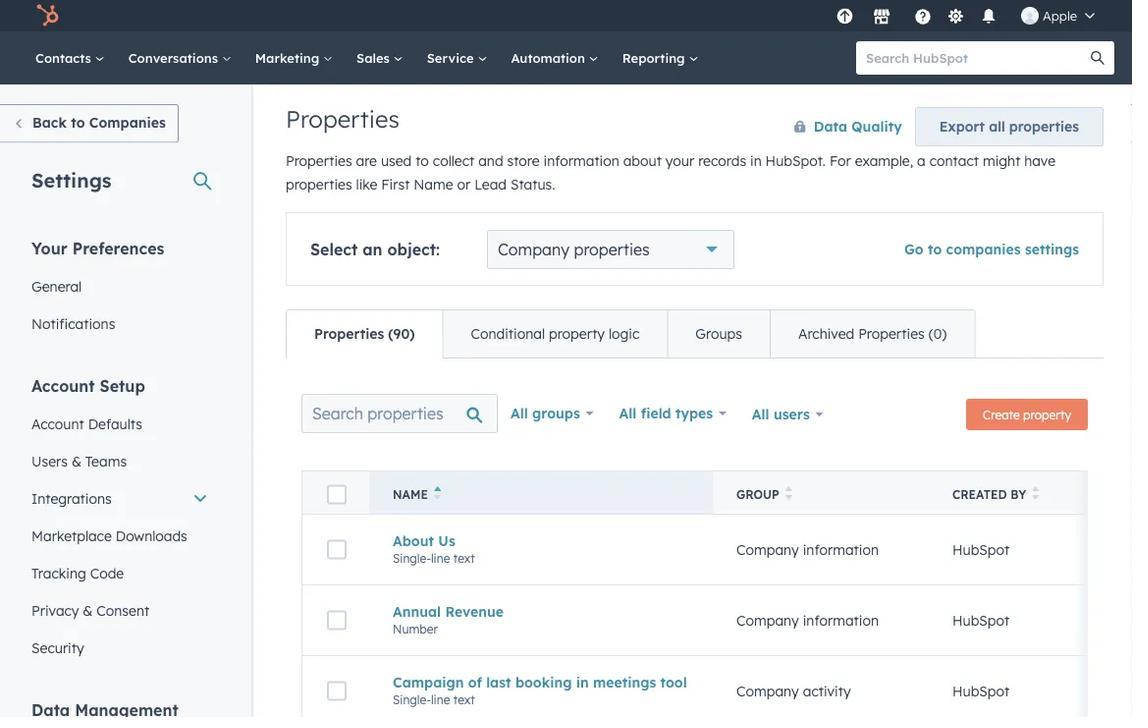 Task type: describe. For each thing, give the bounding box(es) containing it.
all for all users
[[752, 406, 770, 423]]

service link
[[415, 31, 500, 84]]

setup
[[100, 376, 145, 395]]

select
[[310, 240, 358, 259]]

collect
[[433, 152, 475, 169]]

information for us
[[803, 541, 879, 558]]

conditional property logic
[[471, 325, 640, 342]]

security
[[31, 639, 84, 656]]

(90)
[[388, 325, 415, 342]]

all for all field types
[[620, 405, 637, 422]]

might
[[983, 152, 1021, 169]]

archived
[[799, 325, 855, 342]]

ascending sort. press to sort descending. element
[[434, 486, 442, 503]]

integrations
[[31, 490, 112, 507]]

company information for about us
[[737, 541, 879, 558]]

properties inside popup button
[[574, 240, 650, 259]]

activity
[[803, 683, 851, 700]]

hubspot for text
[[953, 541, 1010, 558]]

properties (90) link
[[287, 310, 443, 358]]

go to companies settings
[[905, 241, 1080, 258]]

properties for properties are used to collect and store information about your records in hubspot. for example, a contact might have properties like first name or lead status.
[[286, 152, 352, 169]]

information inside the properties are used to collect and store information about your records in hubspot. for example, a contact might have properties like first name or lead status.
[[544, 152, 620, 169]]

meetings
[[593, 674, 657, 691]]

settings
[[31, 168, 112, 192]]

campaign
[[393, 674, 464, 691]]

marketing
[[255, 50, 323, 66]]

contact
[[930, 152, 980, 169]]

create
[[984, 407, 1021, 422]]

booking
[[516, 674, 572, 691]]

tab list containing properties (90)
[[286, 309, 976, 359]]

export
[[940, 118, 985, 135]]

marketplace
[[31, 527, 112, 544]]

single- inside campaign of last booking in meetings tool single-line text
[[393, 692, 431, 707]]

in inside the properties are used to collect and store information about your records in hubspot. for example, a contact might have properties like first name or lead status.
[[751, 152, 762, 169]]

about us button
[[393, 532, 690, 549]]

bob builder image
[[1022, 7, 1039, 25]]

integrations button
[[20, 480, 220, 517]]

company for about us
[[737, 541, 800, 558]]

& for users
[[72, 452, 81, 470]]

company inside company properties popup button
[[498, 240, 570, 259]]

for
[[830, 152, 852, 169]]

privacy
[[31, 602, 79, 619]]

object:
[[388, 240, 440, 259]]

company for campaign of last booking in meetings tool
[[737, 683, 800, 700]]

conversations
[[128, 50, 222, 66]]

your preferences element
[[20, 237, 220, 342]]

status.
[[511, 176, 556, 193]]

hubspot image
[[35, 4, 59, 28]]

general
[[31, 278, 82, 295]]

your
[[666, 152, 695, 169]]

press to sort. image
[[1033, 486, 1040, 500]]

line inside about us single-line text
[[431, 551, 450, 566]]

number
[[393, 622, 438, 636]]

all for all groups
[[511, 405, 528, 422]]

properties (90)
[[314, 325, 415, 342]]

notifications link
[[20, 305, 220, 342]]

lead
[[475, 176, 507, 193]]

downloads
[[116, 527, 187, 544]]

of
[[468, 674, 482, 691]]

data
[[814, 118, 848, 135]]

have
[[1025, 152, 1056, 169]]

campaign of last booking in meetings tool button
[[393, 674, 690, 691]]

general link
[[20, 268, 220, 305]]

notifications button
[[973, 0, 1006, 31]]

account for account defaults
[[31, 415, 84, 432]]

to for back
[[71, 114, 85, 131]]

created by button
[[929, 471, 1106, 514]]

an
[[363, 240, 383, 259]]

conditional property logic link
[[443, 310, 667, 358]]

security link
[[20, 629, 220, 667]]

settings image
[[948, 8, 965, 26]]

in inside campaign of last booking in meetings tool single-line text
[[576, 674, 589, 691]]

first
[[381, 176, 410, 193]]

and
[[479, 152, 504, 169]]

contacts link
[[24, 31, 117, 84]]

users
[[31, 452, 68, 470]]

defaults
[[88, 415, 142, 432]]

companies
[[89, 114, 166, 131]]

field
[[641, 405, 672, 422]]

quality
[[852, 118, 903, 135]]

(0)
[[929, 325, 947, 342]]

press to sort. image
[[786, 486, 793, 500]]

ascending sort. press to sort descending. image
[[434, 486, 442, 500]]

revenue
[[445, 603, 504, 620]]

search button
[[1082, 41, 1115, 75]]

upgrade image
[[837, 8, 854, 26]]

campaign of last booking in meetings tool single-line text
[[393, 674, 687, 707]]

company activity
[[737, 683, 851, 700]]

tracking code link
[[20, 555, 220, 592]]

hubspot for in
[[953, 683, 1010, 700]]

settings link
[[944, 5, 969, 26]]

privacy & consent
[[31, 602, 149, 619]]

created
[[953, 487, 1008, 502]]

back
[[32, 114, 67, 131]]

name inside the properties are used to collect and store information about your records in hubspot. for example, a contact might have properties like first name or lead status.
[[414, 176, 454, 193]]

export all properties button
[[916, 107, 1104, 146]]

select an object:
[[310, 240, 440, 259]]

create property button
[[967, 399, 1089, 430]]

group button
[[713, 471, 929, 514]]

company information for annual revenue
[[737, 612, 879, 629]]

notifications image
[[980, 9, 998, 27]]

all groups button
[[498, 394, 607, 433]]

go to companies settings button
[[905, 241, 1080, 258]]

conditional
[[471, 325, 545, 342]]

or
[[457, 176, 471, 193]]



Task type: locate. For each thing, give the bounding box(es) containing it.
& right users
[[72, 452, 81, 470]]

company left activity
[[737, 683, 800, 700]]

tool
[[661, 674, 687, 691]]

& inside privacy & consent link
[[83, 602, 93, 619]]

logic
[[609, 325, 640, 342]]

company down the 'group'
[[737, 541, 800, 558]]

used
[[381, 152, 412, 169]]

1 horizontal spatial press to sort. element
[[1033, 486, 1040, 503]]

properties for properties (90)
[[314, 325, 384, 342]]

group
[[737, 487, 780, 502]]

properties inside the properties are used to collect and store information about your records in hubspot. for example, a contact might have properties like first name or lead status.
[[286, 176, 352, 193]]

property for create
[[1024, 407, 1072, 422]]

press to sort. element
[[786, 486, 793, 503], [1033, 486, 1040, 503]]

groups
[[533, 405, 580, 422]]

tracking
[[31, 564, 86, 582]]

properties
[[286, 104, 400, 134], [286, 152, 352, 169], [314, 325, 384, 342], [859, 325, 925, 342]]

apple menu
[[831, 0, 1109, 31]]

to inside the properties are used to collect and store information about your records in hubspot. for example, a contact might have properties like first name or lead status.
[[416, 152, 429, 169]]

all
[[989, 118, 1006, 135]]

single-
[[393, 551, 431, 566], [393, 692, 431, 707]]

groups
[[696, 325, 743, 342]]

& inside users & teams link
[[72, 452, 81, 470]]

company down status.
[[498, 240, 570, 259]]

notifications
[[31, 315, 115, 332]]

tab panel
[[286, 358, 1133, 717]]

1 vertical spatial hubspot
[[953, 612, 1010, 629]]

2 horizontal spatial to
[[928, 241, 943, 258]]

text down us
[[454, 551, 475, 566]]

line down campaign
[[431, 692, 450, 707]]

all left users
[[752, 406, 770, 423]]

2 vertical spatial hubspot
[[953, 683, 1010, 700]]

press to sort. element for created by
[[1033, 486, 1040, 503]]

store
[[507, 152, 540, 169]]

text inside about us single-line text
[[454, 551, 475, 566]]

1 vertical spatial text
[[454, 692, 475, 707]]

0 vertical spatial hubspot
[[953, 541, 1010, 558]]

upgrade link
[[833, 5, 858, 26]]

line inside campaign of last booking in meetings tool single-line text
[[431, 692, 450, 707]]

2 vertical spatial properties
[[574, 240, 650, 259]]

reporting link
[[611, 31, 711, 84]]

settings
[[1026, 241, 1080, 258]]

properties for properties
[[286, 104, 400, 134]]

company
[[498, 240, 570, 259], [737, 541, 800, 558], [737, 612, 800, 629], [737, 683, 800, 700]]

account up account defaults
[[31, 376, 95, 395]]

apple
[[1043, 7, 1078, 24]]

company properties
[[498, 240, 650, 259]]

name
[[414, 176, 454, 193], [393, 487, 428, 502]]

consent
[[97, 602, 149, 619]]

0 vertical spatial &
[[72, 452, 81, 470]]

annual revenue number
[[393, 603, 504, 636]]

types
[[676, 405, 713, 422]]

to for go
[[928, 241, 943, 258]]

1 vertical spatial single-
[[393, 692, 431, 707]]

press to sort. element inside created by button
[[1033, 486, 1040, 503]]

by
[[1011, 487, 1027, 502]]

marketplace downloads link
[[20, 517, 220, 555]]

information for revenue
[[803, 612, 879, 629]]

account up users
[[31, 415, 84, 432]]

0 vertical spatial information
[[544, 152, 620, 169]]

2 vertical spatial to
[[928, 241, 943, 258]]

created by
[[953, 487, 1027, 502]]

account for account setup
[[31, 376, 95, 395]]

back to companies
[[32, 114, 166, 131]]

all inside all users popup button
[[752, 406, 770, 423]]

name left or
[[414, 176, 454, 193]]

privacy & consent link
[[20, 592, 220, 629]]

line down us
[[431, 551, 450, 566]]

1 vertical spatial &
[[83, 602, 93, 619]]

single- down the about
[[393, 551, 431, 566]]

1 vertical spatial account
[[31, 415, 84, 432]]

all field types
[[620, 405, 713, 422]]

properties are used to collect and store information about your records in hubspot. for example, a contact might have properties like first name or lead status.
[[286, 152, 1056, 193]]

properties up logic
[[574, 240, 650, 259]]

property inside tab list
[[549, 325, 605, 342]]

in
[[751, 152, 762, 169], [576, 674, 589, 691]]

0 horizontal spatial in
[[576, 674, 589, 691]]

1 vertical spatial line
[[431, 692, 450, 707]]

to right go
[[928, 241, 943, 258]]

1 horizontal spatial property
[[1024, 407, 1072, 422]]

1 vertical spatial company information
[[737, 612, 879, 629]]

company information down "group" button
[[737, 541, 879, 558]]

0 vertical spatial properties
[[1010, 118, 1080, 135]]

users & teams
[[31, 452, 127, 470]]

annual revenue button
[[393, 603, 690, 620]]

search image
[[1092, 51, 1105, 65]]

all left groups
[[511, 405, 528, 422]]

marketplaces button
[[862, 0, 903, 31]]

3 hubspot from the top
[[953, 683, 1010, 700]]

properties left (0)
[[859, 325, 925, 342]]

are
[[356, 152, 377, 169]]

to right back
[[71, 114, 85, 131]]

text down of on the left of the page
[[454, 692, 475, 707]]

2 hubspot from the top
[[953, 612, 1010, 629]]

marketplaces image
[[873, 9, 891, 27]]

single- down campaign
[[393, 692, 431, 707]]

1 vertical spatial in
[[576, 674, 589, 691]]

1 horizontal spatial all
[[620, 405, 637, 422]]

press to sort. element inside "group" button
[[786, 486, 793, 503]]

0 horizontal spatial all
[[511, 405, 528, 422]]

all left "field"
[[620, 405, 637, 422]]

property inside "button"
[[1024, 407, 1072, 422]]

export all properties
[[940, 118, 1080, 135]]

1 vertical spatial name
[[393, 487, 428, 502]]

0 horizontal spatial &
[[72, 452, 81, 470]]

1 text from the top
[[454, 551, 475, 566]]

line
[[431, 551, 450, 566], [431, 692, 450, 707]]

contacts
[[35, 50, 95, 66]]

all users button
[[740, 394, 837, 435]]

property right create
[[1024, 407, 1072, 422]]

company information up company activity
[[737, 612, 879, 629]]

properties inside button
[[1010, 118, 1080, 135]]

0 vertical spatial line
[[431, 551, 450, 566]]

1 account from the top
[[31, 376, 95, 395]]

2 text from the top
[[454, 692, 475, 707]]

create property
[[984, 407, 1072, 422]]

sales link
[[345, 31, 415, 84]]

service
[[427, 50, 478, 66]]

archived properties (0) link
[[770, 310, 975, 358]]

hubspot link
[[24, 4, 74, 28]]

property left logic
[[549, 325, 605, 342]]

properties inside the properties are used to collect and store information about your records in hubspot. for example, a contact might have properties like first name or lead status.
[[286, 152, 352, 169]]

tab list
[[286, 309, 976, 359]]

text inside campaign of last booking in meetings tool single-line text
[[454, 692, 475, 707]]

0 horizontal spatial properties
[[286, 176, 352, 193]]

properties left (90)
[[314, 325, 384, 342]]

2 press to sort. element from the left
[[1033, 486, 1040, 503]]

about
[[393, 532, 434, 549]]

1 vertical spatial property
[[1024, 407, 1072, 422]]

data quality
[[814, 118, 903, 135]]

reporting
[[623, 50, 689, 66]]

company for annual revenue
[[737, 612, 800, 629]]

back to companies link
[[0, 104, 179, 143]]

information up activity
[[803, 612, 879, 629]]

text
[[454, 551, 475, 566], [454, 692, 475, 707]]

properties left are
[[286, 152, 352, 169]]

account setup element
[[20, 375, 220, 667]]

all groups
[[511, 405, 580, 422]]

your
[[31, 238, 68, 258]]

information down "group" button
[[803, 541, 879, 558]]

company properties button
[[487, 230, 735, 269]]

& right "privacy"
[[83, 602, 93, 619]]

all inside all groups "popup button"
[[511, 405, 528, 422]]

press to sort. element right by
[[1033, 486, 1040, 503]]

press to sort. element for group
[[786, 486, 793, 503]]

1 horizontal spatial in
[[751, 152, 762, 169]]

companies
[[947, 241, 1021, 258]]

in right the booking
[[576, 674, 589, 691]]

1 horizontal spatial to
[[416, 152, 429, 169]]

automation link
[[500, 31, 611, 84]]

tracking code
[[31, 564, 124, 582]]

0 vertical spatial name
[[414, 176, 454, 193]]

records
[[699, 152, 747, 169]]

information up status.
[[544, 152, 620, 169]]

example,
[[855, 152, 914, 169]]

last
[[487, 674, 511, 691]]

account
[[31, 376, 95, 395], [31, 415, 84, 432]]

2 line from the top
[[431, 692, 450, 707]]

1 single- from the top
[[393, 551, 431, 566]]

annual
[[393, 603, 441, 620]]

us
[[439, 532, 456, 549]]

0 vertical spatial to
[[71, 114, 85, 131]]

0 horizontal spatial press to sort. element
[[786, 486, 793, 503]]

1 vertical spatial to
[[416, 152, 429, 169]]

0 vertical spatial single-
[[393, 551, 431, 566]]

properties up are
[[286, 104, 400, 134]]

name inside name button
[[393, 487, 428, 502]]

groups link
[[667, 310, 770, 358]]

0 horizontal spatial property
[[549, 325, 605, 342]]

0 vertical spatial property
[[549, 325, 605, 342]]

1 horizontal spatial properties
[[574, 240, 650, 259]]

0 vertical spatial company information
[[737, 541, 879, 558]]

all inside all field types popup button
[[620, 405, 637, 422]]

press to sort. element right the 'group'
[[786, 486, 793, 503]]

2 vertical spatial information
[[803, 612, 879, 629]]

2 horizontal spatial properties
[[1010, 118, 1080, 135]]

about
[[624, 152, 662, 169]]

like
[[356, 176, 378, 193]]

& for privacy
[[83, 602, 93, 619]]

properties up have
[[1010, 118, 1080, 135]]

1 vertical spatial properties
[[286, 176, 352, 193]]

1 vertical spatial information
[[803, 541, 879, 558]]

account defaults link
[[20, 405, 220, 443]]

property for conditional
[[549, 325, 605, 342]]

1 hubspot from the top
[[953, 541, 1010, 558]]

1 line from the top
[[431, 551, 450, 566]]

name left ascending sort. press to sort descending. element
[[393, 487, 428, 502]]

1 press to sort. element from the left
[[786, 486, 793, 503]]

properties left 'like'
[[286, 176, 352, 193]]

a
[[918, 152, 926, 169]]

company up company activity
[[737, 612, 800, 629]]

all field types button
[[607, 394, 740, 433]]

0 vertical spatial account
[[31, 376, 95, 395]]

marketplace downloads
[[31, 527, 187, 544]]

in right records
[[751, 152, 762, 169]]

automation
[[511, 50, 589, 66]]

to
[[71, 114, 85, 131], [416, 152, 429, 169], [928, 241, 943, 258]]

2 horizontal spatial all
[[752, 406, 770, 423]]

Search HubSpot search field
[[857, 41, 1097, 75]]

code
[[90, 564, 124, 582]]

0 horizontal spatial to
[[71, 114, 85, 131]]

property
[[549, 325, 605, 342], [1024, 407, 1072, 422]]

tab panel containing all groups
[[286, 358, 1133, 717]]

1 company information from the top
[[737, 541, 879, 558]]

2 company information from the top
[[737, 612, 879, 629]]

0 vertical spatial text
[[454, 551, 475, 566]]

2 account from the top
[[31, 415, 84, 432]]

help image
[[915, 9, 932, 27]]

archived properties (0)
[[799, 325, 947, 342]]

to right used
[[416, 152, 429, 169]]

1 horizontal spatial &
[[83, 602, 93, 619]]

Search search field
[[302, 394, 498, 433]]

2 single- from the top
[[393, 692, 431, 707]]

name button
[[369, 471, 713, 514]]

single- inside about us single-line text
[[393, 551, 431, 566]]

0 vertical spatial in
[[751, 152, 762, 169]]

properties
[[1010, 118, 1080, 135], [286, 176, 352, 193], [574, 240, 650, 259]]



Task type: vqa. For each thing, say whether or not it's contained in the screenshot.


